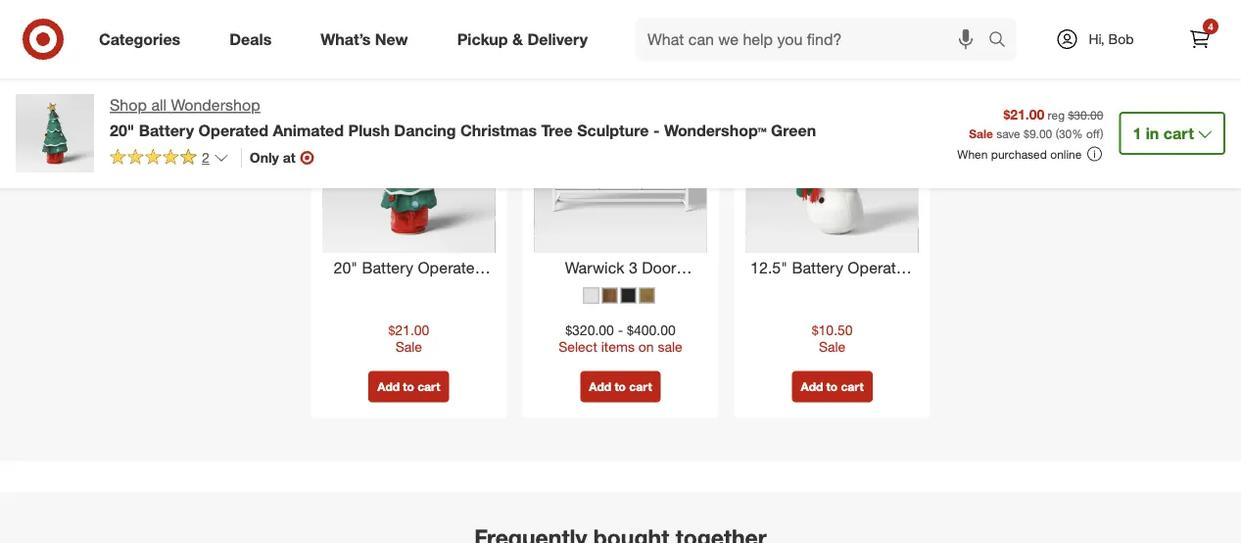 Task type: vqa. For each thing, say whether or not it's contained in the screenshot.
'Dancing'
yes



Task type: describe. For each thing, give the bounding box(es) containing it.
$21.00 for reg
[[1004, 105, 1045, 123]]

$10.50
[[812, 322, 853, 339]]

shop the look
[[547, 21, 695, 48]]

1 in cart for 20" battery operated animated plush dancing christmas tree sculpture - wondershop™ green element
[[1134, 124, 1195, 143]]

brown image
[[602, 288, 618, 304]]

sale inside $21.00 reg $30.00 sale save $ 9.00 ( 30 % off )
[[970, 126, 994, 141]]

30
[[1060, 126, 1073, 141]]

at
[[283, 149, 296, 166]]

What can we help you find? suggestions appear below search field
[[636, 18, 994, 61]]

when purchased online
[[958, 147, 1083, 161]]

only at
[[250, 149, 296, 166]]

tree
[[542, 120, 573, 140]]

$400.00
[[627, 322, 676, 339]]

all
[[151, 96, 167, 115]]

$
[[1024, 126, 1030, 141]]

2 link
[[110, 148, 229, 170]]

2
[[202, 149, 210, 166]]

add to cart for $320.00 - $400.00 select items on sale
[[589, 380, 653, 395]]

animated
[[273, 120, 344, 140]]

black image
[[621, 288, 637, 304]]

online
[[1051, 147, 1083, 161]]

1
[[1134, 124, 1142, 143]]

pickup & delivery link
[[441, 18, 613, 61]]

(
[[1056, 126, 1060, 141]]

)
[[1101, 126, 1104, 141]]

what's new
[[321, 29, 408, 49]]

1 in cart
[[1134, 124, 1195, 143]]

bob
[[1109, 30, 1135, 48]]

sale for $10.50 sale
[[819, 339, 846, 356]]

what's new link
[[304, 18, 433, 61]]

deals
[[230, 29, 272, 49]]

wondershop™
[[665, 120, 767, 140]]

$21.00 for sale
[[389, 322, 430, 339]]

to for $320.00 - $400.00 select items on sale
[[615, 380, 626, 395]]

add to cart button for $320.00 - $400.00 select items on sale
[[581, 372, 661, 403]]

$30.00
[[1069, 107, 1104, 122]]

shop all wondershop 20" battery operated animated plush dancing christmas tree sculpture - wondershop™ green
[[110, 96, 817, 140]]

sculpture
[[578, 120, 649, 140]]

to for $10.50 sale
[[827, 380, 838, 395]]

$320.00
[[566, 322, 615, 339]]

select
[[559, 339, 598, 356]]

$21.00 sale
[[389, 322, 430, 356]]

$320.00 - $400.00 select items on sale
[[559, 322, 683, 356]]

only
[[250, 149, 279, 166]]

operated
[[198, 120, 269, 140]]

sale for $21.00 sale
[[396, 339, 423, 356]]

purchased
[[992, 147, 1048, 161]]

the
[[609, 21, 643, 48]]

what's
[[321, 29, 371, 49]]

search button
[[980, 18, 1027, 65]]



Task type: locate. For each thing, give the bounding box(es) containing it.
1 vertical spatial -
[[618, 322, 624, 339]]

%
[[1073, 126, 1084, 141]]

sale
[[970, 126, 994, 141], [396, 339, 423, 356], [819, 339, 846, 356]]

- inside $320.00 - $400.00 select items on sale
[[618, 322, 624, 339]]

add to cart
[[378, 380, 441, 395], [589, 380, 653, 395], [801, 380, 864, 395]]

pickup
[[457, 29, 508, 49]]

0 horizontal spatial add to cart
[[378, 380, 441, 395]]

green
[[772, 120, 817, 140]]

- right "sculpture"
[[654, 120, 660, 140]]

cart down $10.50 sale
[[841, 380, 864, 395]]

to for $21.00 sale
[[403, 380, 414, 395]]

cart down $21.00 sale
[[418, 380, 441, 395]]

add
[[378, 380, 400, 395], [589, 380, 612, 395], [801, 380, 824, 395]]

2 add to cart from the left
[[589, 380, 653, 395]]

warwick 3 door accent tv stand for tvs up to 59" - threshold™ image
[[535, 81, 707, 253], [535, 81, 707, 253]]

20"
[[110, 120, 134, 140]]

image of 20" battery operated animated plush dancing christmas tree sculpture - wondershop™ green image
[[16, 94, 94, 173]]

cart for $21.00 sale
[[418, 380, 441, 395]]

$10.50 sale
[[812, 322, 853, 356]]

20" battery operated animated plush dancing christmas tree sculpture - wondershop™ green image
[[323, 81, 495, 253], [323, 81, 495, 253]]

3 add to cart button from the left
[[792, 372, 873, 403]]

to down items
[[615, 380, 626, 395]]

2 horizontal spatial add to cart button
[[792, 372, 873, 403]]

sale inside $10.50 sale
[[819, 339, 846, 356]]

new
[[375, 29, 408, 49]]

add to cart down items
[[589, 380, 653, 395]]

cart down on
[[630, 380, 653, 395]]

3 add to cart from the left
[[801, 380, 864, 395]]

2 horizontal spatial add to cart
[[801, 380, 864, 395]]

save
[[997, 126, 1021, 141]]

- right $320.00
[[618, 322, 624, 339]]

1 horizontal spatial shop
[[547, 21, 602, 48]]

categories link
[[82, 18, 205, 61]]

natural image
[[640, 288, 655, 304]]

when
[[958, 147, 989, 161]]

- inside shop all wondershop 20" battery operated animated plush dancing christmas tree sculpture - wondershop™ green
[[654, 120, 660, 140]]

cart for $10.50 sale
[[841, 380, 864, 395]]

add down items
[[589, 380, 612, 395]]

shop inside shop all wondershop 20" battery operated animated plush dancing christmas tree sculpture - wondershop™ green
[[110, 96, 147, 115]]

categories
[[99, 29, 181, 49]]

1 horizontal spatial -
[[654, 120, 660, 140]]

white image
[[584, 288, 599, 304]]

search
[[980, 31, 1027, 51]]

0 horizontal spatial $21.00
[[389, 322, 430, 339]]

add to cart button down $10.50 sale
[[792, 372, 873, 403]]

reg
[[1048, 107, 1066, 122]]

$21.00
[[1004, 105, 1045, 123], [389, 322, 430, 339]]

&
[[513, 29, 523, 49]]

1 add to cart from the left
[[378, 380, 441, 395]]

add to cart down $10.50 sale
[[801, 380, 864, 395]]

add to cart button for $10.50 sale
[[792, 372, 873, 403]]

4
[[1209, 20, 1214, 32]]

shop
[[547, 21, 602, 48], [110, 96, 147, 115]]

1 horizontal spatial add to cart
[[589, 380, 653, 395]]

items
[[602, 339, 635, 356]]

cart for $320.00 - $400.00 select items on sale
[[630, 380, 653, 395]]

1 horizontal spatial sale
[[819, 339, 846, 356]]

deals link
[[213, 18, 296, 61]]

add for $10.50 sale
[[801, 380, 824, 395]]

add down $21.00 sale
[[378, 380, 400, 395]]

add to cart for $21.00 sale
[[378, 380, 441, 395]]

shop up 20"
[[110, 96, 147, 115]]

cart
[[1164, 124, 1195, 143], [418, 380, 441, 395], [630, 380, 653, 395], [841, 380, 864, 395]]

1 horizontal spatial add to cart button
[[581, 372, 661, 403]]

shop left the on the top
[[547, 21, 602, 48]]

1 add to cart button from the left
[[369, 372, 449, 403]]

to down $21.00 sale
[[403, 380, 414, 395]]

3 to from the left
[[827, 380, 838, 395]]

add to cart down $21.00 sale
[[378, 380, 441, 395]]

1 horizontal spatial $21.00
[[1004, 105, 1045, 123]]

to
[[403, 380, 414, 395], [615, 380, 626, 395], [827, 380, 838, 395]]

sale
[[658, 339, 683, 356]]

0 horizontal spatial add
[[378, 380, 400, 395]]

wondershop
[[171, 96, 260, 115]]

4 link
[[1179, 18, 1222, 61]]

add for $21.00 sale
[[378, 380, 400, 395]]

off
[[1087, 126, 1101, 141]]

2 horizontal spatial sale
[[970, 126, 994, 141]]

hi, bob
[[1090, 30, 1135, 48]]

0 horizontal spatial add to cart button
[[369, 372, 449, 403]]

add to cart button down $21.00 sale
[[369, 372, 449, 403]]

dancing
[[394, 120, 456, 140]]

1 vertical spatial shop
[[110, 96, 147, 115]]

0 horizontal spatial sale
[[396, 339, 423, 356]]

1 horizontal spatial to
[[615, 380, 626, 395]]

pickup & delivery
[[457, 29, 588, 49]]

2 add to cart button from the left
[[581, 372, 661, 403]]

1 horizontal spatial add
[[589, 380, 612, 395]]

2 horizontal spatial to
[[827, 380, 838, 395]]

battery
[[139, 120, 194, 140]]

0 vertical spatial $21.00
[[1004, 105, 1045, 123]]

1 to from the left
[[403, 380, 414, 395]]

$21.00 reg $30.00 sale save $ 9.00 ( 30 % off )
[[970, 105, 1104, 141]]

shop for shop the look
[[547, 21, 602, 48]]

0 vertical spatial shop
[[547, 21, 602, 48]]

to down $10.50 sale
[[827, 380, 838, 395]]

0 horizontal spatial to
[[403, 380, 414, 395]]

in
[[1147, 124, 1160, 143]]

delivery
[[528, 29, 588, 49]]

christmas
[[461, 120, 537, 140]]

0 horizontal spatial -
[[618, 322, 624, 339]]

plush
[[348, 120, 390, 140]]

sale inside $21.00 sale
[[396, 339, 423, 356]]

12.5" battery operated animated plush snowman christmas figurine - wondershop™ white image
[[747, 81, 919, 253], [747, 81, 919, 253]]

2 add from the left
[[589, 380, 612, 395]]

add to cart button down items
[[581, 372, 661, 403]]

2 to from the left
[[615, 380, 626, 395]]

shop for shop all wondershop 20" battery operated animated plush dancing christmas tree sculpture - wondershop™ green
[[110, 96, 147, 115]]

9.00
[[1030, 126, 1053, 141]]

on
[[639, 339, 654, 356]]

add to cart for $10.50 sale
[[801, 380, 864, 395]]

-
[[654, 120, 660, 140], [618, 322, 624, 339]]

add to cart button
[[369, 372, 449, 403], [581, 372, 661, 403], [792, 372, 873, 403]]

add down $10.50 sale
[[801, 380, 824, 395]]

2 horizontal spatial add
[[801, 380, 824, 395]]

1 add from the left
[[378, 380, 400, 395]]

hi,
[[1090, 30, 1105, 48]]

3 add from the left
[[801, 380, 824, 395]]

add to cart button for $21.00 sale
[[369, 372, 449, 403]]

$21.00 inside $21.00 reg $30.00 sale save $ 9.00 ( 30 % off )
[[1004, 105, 1045, 123]]

add for $320.00 - $400.00 select items on sale
[[589, 380, 612, 395]]

0 vertical spatial -
[[654, 120, 660, 140]]

1 vertical spatial $21.00
[[389, 322, 430, 339]]

0 horizontal spatial shop
[[110, 96, 147, 115]]

look
[[649, 21, 695, 48]]

cart right in
[[1164, 124, 1195, 143]]



